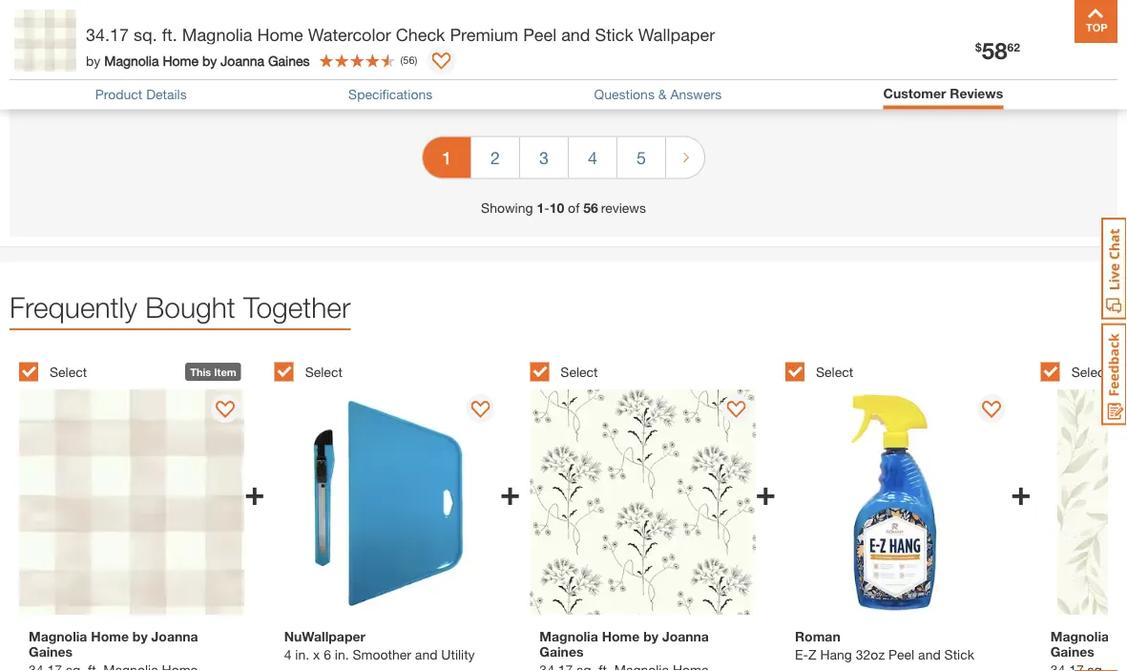 Task type: describe. For each thing, give the bounding box(es) containing it.
32oz
[[856, 647, 885, 662]]

home inside the magnolia home by joanna gaines
[[602, 629, 640, 645]]

roman
[[795, 629, 841, 645]]

0 horizontal spatial gaines
[[268, 52, 310, 68]]

of
[[568, 200, 580, 215]]

reviews
[[601, 200, 646, 215]]

and inside roman e-z hang 32oz peel and stick wallpaper helper
[[919, 647, 941, 662]]

tami button
[[37, 30, 68, 50]]

58
[[982, 36, 1008, 63]]

magnolia ho link
[[1051, 629, 1128, 671]]

by magnolia home by joanna gaines
[[86, 52, 310, 68]]

frequently
[[10, 290, 137, 324]]

product details
[[95, 87, 187, 102]]

live chat image
[[1102, 218, 1128, 320]]

2 in. from the left
[[335, 647, 349, 662]]

1 horizontal spatial and
[[562, 24, 591, 44]]

+ inside the '1 / 5' group
[[244, 471, 265, 512]]

&
[[659, 87, 667, 102]]

showing 1 - 10 of 56 reviews
[[481, 200, 646, 215]]

( 56 )
[[400, 54, 418, 66]]

wallpaper inside roman e-z hang 32oz peel and stick wallpaper helper
[[795, 667, 855, 671]]

nuwallpaper 4 in. x 6 in. smoother and utility knife kit
[[284, 629, 475, 671]]

helper
[[859, 667, 898, 671]]

ho
[[1113, 629, 1128, 645]]

and inside 'nuwallpaper 4 in. x 6 in. smoother and utility knife kit'
[[415, 647, 438, 662]]

x
[[313, 647, 320, 662]]

0 vertical spatial wallpaper
[[639, 24, 715, 44]]

select inside 5 / 5 group
[[1072, 364, 1109, 380]]

0 horizontal spatial joanna
[[221, 52, 264, 68]]

magnolia inside magnolia ho
[[1051, 629, 1110, 645]]

+ for roman
[[1011, 471, 1032, 512]]

1 in. from the left
[[295, 647, 309, 662]]

knife
[[284, 667, 315, 671]]

reviews
[[950, 85, 1004, 101]]

3 button
[[520, 137, 568, 178]]

$
[[976, 41, 982, 54]]

report review button
[[1033, 73, 1109, 90]]

2
[[491, 147, 500, 168]]

showing
[[481, 200, 533, 215]]

4 / 5 group
[[786, 351, 1032, 671]]

6
[[324, 647, 331, 662]]

joanna inside the magnolia home by joanna gaines
[[663, 629, 709, 645]]

feedback link image
[[1102, 323, 1128, 426]]

item
[[214, 366, 236, 378]]

34.17 sq. ft. magnolia home watercolor check premium peel and stick wallpaper
[[86, 24, 715, 44]]

10
[[550, 200, 564, 215]]

top button
[[1075, 0, 1118, 43]]

display image
[[471, 401, 491, 420]]

customer reviews
[[884, 85, 1004, 101]]

34.17
[[86, 24, 129, 44]]

34.17 sq. ft. magnolia home olive branch premium peel and stick wallpaper image
[[1041, 390, 1128, 615]]

report review
[[1033, 75, 1109, 88]]

-
[[544, 200, 550, 215]]

0 horizontal spatial home
[[163, 52, 199, 68]]

peel inside roman e-z hang 32oz peel and stick wallpaper helper
[[889, 647, 915, 662]]

sq.
[[134, 24, 157, 44]]

review
[[1071, 75, 1109, 88]]

nuwallpaper
[[284, 629, 366, 645]]

select inside the '1 / 5' group
[[50, 364, 87, 380]]

helpful?
[[29, 73, 71, 87]]

smoother
[[353, 647, 412, 662]]

questions
[[594, 87, 655, 102]]

4 button
[[569, 137, 617, 178]]

magnolia home by joanna gaines
[[540, 629, 709, 660]]

4 in. x 6 in. smoother and utility knife kit image
[[275, 390, 500, 615]]

3
[[539, 147, 549, 168]]

this
[[190, 366, 211, 378]]

2 link
[[472, 137, 519, 178]]

stick inside roman e-z hang 32oz peel and stick wallpaper helper
[[945, 647, 975, 662]]

display image inside 4 / 5 group
[[983, 401, 1002, 420]]

tami
[[37, 32, 68, 48]]

details
[[146, 87, 187, 102]]

by tami
[[19, 31, 68, 48]]



Task type: locate. For each thing, give the bounding box(es) containing it.
0 horizontal spatial in.
[[295, 647, 309, 662]]

display image inside the '1 / 5' group
[[216, 401, 235, 420]]

1 horizontal spatial stick
[[945, 647, 975, 662]]

0 vertical spatial gaines
[[268, 52, 310, 68]]

questions & answers
[[594, 87, 722, 102]]

5 select from the left
[[1072, 364, 1109, 380]]

by inside by tami
[[19, 31, 34, 47]]

joanna
[[221, 52, 264, 68], [663, 629, 709, 645]]

5
[[637, 147, 646, 168]]

5 button
[[618, 137, 666, 178]]

and left utility
[[415, 647, 438, 662]]

4 inside 'nuwallpaper 4 in. x 6 in. smoother and utility knife kit'
[[284, 647, 292, 662]]

z
[[809, 647, 817, 662]]

kit
[[318, 667, 334, 671]]

report
[[1033, 75, 1068, 88]]

1 vertical spatial home
[[163, 52, 199, 68]]

customer reviews button
[[884, 85, 1004, 105], [884, 85, 1004, 101]]

1 vertical spatial stick
[[945, 647, 975, 662]]

stick
[[595, 24, 634, 44], [945, 647, 975, 662]]

navigation
[[422, 123, 706, 198]]

0 horizontal spatial peel
[[523, 24, 557, 44]]

product details button
[[95, 87, 187, 102], [95, 87, 187, 102]]

by
[[19, 31, 34, 47], [86, 52, 101, 68], [202, 52, 217, 68], [644, 629, 659, 645]]

select for nuwallpaper
[[305, 364, 343, 380]]

2 vertical spatial home
[[602, 629, 640, 645]]

gaines
[[268, 52, 310, 68], [540, 644, 584, 660]]

1 horizontal spatial in.
[[335, 647, 349, 662]]

62
[[1008, 41, 1021, 54]]

frequently bought together
[[10, 290, 351, 324]]

peel right premium
[[523, 24, 557, 44]]

+ inside 4 / 5 group
[[1011, 471, 1032, 512]]

2 / 5 group
[[275, 351, 521, 671]]

+ for magnolia home by joanna gaines
[[756, 471, 776, 512]]

bought
[[145, 290, 236, 324]]

stick up the questions
[[595, 24, 634, 44]]

34.17 sq. ft. magnolia home wildflower premium peel and stick wallpaper image
[[530, 390, 756, 615]]

0 vertical spatial 56
[[403, 54, 415, 66]]

0 horizontal spatial 4
[[284, 647, 292, 662]]

premium
[[450, 24, 519, 44]]

home
[[257, 24, 303, 44], [163, 52, 199, 68], [602, 629, 640, 645]]

utility
[[441, 647, 475, 662]]

magnolia ho
[[1051, 629, 1128, 660]]

select inside 2 / 5 group
[[305, 364, 343, 380]]

in.
[[295, 647, 309, 662], [335, 647, 349, 662]]

1 vertical spatial gaines
[[540, 644, 584, 660]]

answers
[[671, 87, 722, 102]]

+ inside 2 / 5 group
[[500, 471, 521, 512]]

56
[[403, 54, 415, 66], [584, 200, 598, 215]]

3 + from the left
[[756, 471, 776, 512]]

2 select from the left
[[305, 364, 343, 380]]

1 horizontal spatial peel
[[889, 647, 915, 662]]

4 inside button
[[588, 147, 598, 168]]

and right premium
[[562, 24, 591, 44]]

0 horizontal spatial and
[[415, 647, 438, 662]]

0 horizontal spatial 56
[[403, 54, 415, 66]]

stick right 32oz
[[945, 647, 975, 662]]

4
[[588, 147, 598, 168], [284, 647, 292, 662]]

e-
[[795, 647, 809, 662]]

product
[[95, 87, 142, 102]]

magnolia home by joanna gaines link
[[540, 629, 746, 671]]

56 right of at the top right
[[584, 200, 598, 215]]

by inside the magnolia home by joanna gaines
[[644, 629, 659, 645]]

specifications button
[[349, 87, 433, 102], [349, 87, 433, 102]]

navigation containing 2
[[422, 123, 706, 198]]

select for roman
[[816, 364, 854, 380]]

helpful? button
[[19, 66, 81, 94]]

select inside 3 / 5 group
[[561, 364, 598, 380]]

1 vertical spatial 4
[[284, 647, 292, 662]]

0 vertical spatial home
[[257, 24, 303, 44]]

1 vertical spatial 56
[[584, 200, 598, 215]]

1 horizontal spatial 4
[[588, 147, 598, 168]]

0 vertical spatial peel
[[523, 24, 557, 44]]

gaines inside the magnolia home by joanna gaines
[[540, 644, 584, 660]]

1 + from the left
[[244, 471, 265, 512]]

questions & answers button
[[594, 87, 722, 102], [594, 87, 722, 102]]

4 select from the left
[[816, 364, 854, 380]]

$ 58 62
[[976, 36, 1021, 63]]

3 / 5 group
[[530, 351, 776, 671]]

watercolor
[[308, 24, 391, 44]]

+ for nuwallpaper
[[500, 471, 521, 512]]

select
[[50, 364, 87, 380], [305, 364, 343, 380], [561, 364, 598, 380], [816, 364, 854, 380], [1072, 364, 1109, 380]]

4 left 5
[[588, 147, 598, 168]]

display image
[[432, 53, 451, 72], [216, 401, 235, 420], [727, 401, 746, 420], [983, 401, 1002, 420]]

1 vertical spatial wallpaper
[[795, 667, 855, 671]]

and
[[562, 24, 591, 44], [415, 647, 438, 662], [919, 647, 941, 662]]

(
[[400, 54, 403, 66]]

this item
[[190, 366, 236, 378]]

0 horizontal spatial stick
[[595, 24, 634, 44]]

0 vertical spatial 4
[[588, 147, 598, 168]]

2 horizontal spatial home
[[602, 629, 640, 645]]

3 select from the left
[[561, 364, 598, 380]]

+ inside 3 / 5 group
[[756, 471, 776, 512]]

1 horizontal spatial gaines
[[540, 644, 584, 660]]

select for magnolia home by joanna gaines
[[561, 364, 598, 380]]

hang
[[821, 647, 853, 662]]

5 / 5 group
[[1041, 351, 1128, 671]]

+
[[244, 471, 265, 512], [500, 471, 521, 512], [756, 471, 776, 512], [1011, 471, 1032, 512]]

2 horizontal spatial and
[[919, 647, 941, 662]]

product image image
[[14, 10, 76, 72]]

1
[[537, 200, 544, 215]]

wallpaper down hang on the bottom of the page
[[795, 667, 855, 671]]

wallpaper
[[639, 24, 715, 44], [795, 667, 855, 671]]

in. left x
[[295, 647, 309, 662]]

magnolia inside the magnolia home by joanna gaines
[[540, 629, 598, 645]]

1 horizontal spatial wallpaper
[[795, 667, 855, 671]]

specifications
[[349, 87, 433, 102]]

0 vertical spatial stick
[[595, 24, 634, 44]]

1 vertical spatial peel
[[889, 647, 915, 662]]

1 horizontal spatial 56
[[584, 200, 598, 215]]

magnolia
[[182, 24, 252, 44], [104, 52, 159, 68], [540, 629, 598, 645], [1051, 629, 1110, 645]]

wallpaper up &
[[639, 24, 715, 44]]

1 select from the left
[[50, 364, 87, 380]]

4 up 'knife'
[[284, 647, 292, 662]]

e-z hang 32oz peel and stick wallpaper helper image
[[786, 390, 1011, 615]]

1 / 5 group
[[19, 351, 265, 671]]

1 vertical spatial joanna
[[663, 629, 709, 645]]

peel
[[523, 24, 557, 44], [889, 647, 915, 662]]

)
[[415, 54, 418, 66]]

4 + from the left
[[1011, 471, 1032, 512]]

customer
[[884, 85, 947, 101]]

1 horizontal spatial home
[[257, 24, 303, 44]]

56 down 34.17 sq. ft. magnolia home watercolor check premium peel and stick wallpaper
[[403, 54, 415, 66]]

roman e-z hang 32oz peel and stick wallpaper helper
[[795, 629, 975, 671]]

and right 32oz
[[919, 647, 941, 662]]

together
[[244, 290, 351, 324]]

select inside 4 / 5 group
[[816, 364, 854, 380]]

in. right 6
[[335, 647, 349, 662]]

ft.
[[162, 24, 177, 44]]

0 vertical spatial joanna
[[221, 52, 264, 68]]

peel up helper
[[889, 647, 915, 662]]

display image inside 3 / 5 group
[[727, 401, 746, 420]]

2 + from the left
[[500, 471, 521, 512]]

check
[[396, 24, 445, 44]]

0 horizontal spatial wallpaper
[[639, 24, 715, 44]]

1 horizontal spatial joanna
[[663, 629, 709, 645]]



Task type: vqa. For each thing, say whether or not it's contained in the screenshot.
1st "CA," from the top
no



